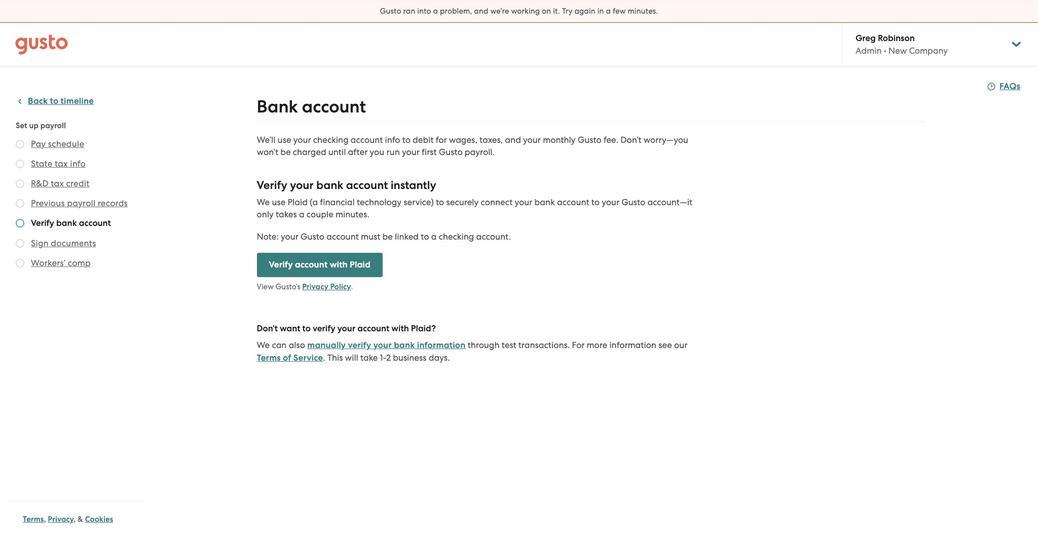 Task type: vqa. For each thing, say whether or not it's contained in the screenshot.
We
yes



Task type: describe. For each thing, give the bounding box(es) containing it.
r&d
[[31, 178, 49, 189]]

comp
[[68, 258, 91, 268]]

can
[[272, 340, 287, 350]]

verify inside we can also manually verify your bank information through test transactions. for more information see our terms of service . this will take 1-2 business days.
[[348, 340, 371, 351]]

verify for your
[[257, 178, 287, 192]]

info inside button
[[70, 159, 86, 169]]

state tax info
[[31, 159, 86, 169]]

account inside button
[[295, 260, 328, 270]]

problem,
[[440, 7, 472, 16]]

account inside 'we'll use your checking account info to debit for wages, taxes, and your monthly gusto fee. don't worry—you won't be charged until after you run your first gusto payroll.'
[[351, 135, 383, 145]]

state tax info button
[[31, 158, 86, 170]]

(a
[[310, 197, 318, 207]]

workers' comp
[[31, 258, 91, 268]]

1 horizontal spatial be
[[383, 232, 393, 242]]

0 vertical spatial .
[[351, 282, 353, 292]]

a right "in"
[[606, 7, 611, 16]]

terms of service link
[[257, 353, 323, 364]]

technology
[[357, 197, 402, 207]]

few
[[613, 7, 626, 16]]

account inside list
[[79, 218, 111, 229]]

bank inside we can also manually verify your bank information through test transactions. for more information see our terms of service . this will take 1-2 business days.
[[394, 340, 415, 351]]

manually verify your bank information button
[[307, 340, 466, 352]]

note:
[[257, 232, 279, 242]]

bank up financial
[[316, 178, 343, 192]]

policy
[[330, 282, 351, 292]]

payroll.
[[465, 147, 495, 157]]

admin
[[856, 46, 882, 56]]

r&d tax credit button
[[31, 177, 90, 190]]

plaid inside verify your bank account instantly we use plaid (a financial technology service) to securely connect your bank account to your gusto account—it only takes a couple minutes.
[[288, 197, 308, 207]]

2 information from the left
[[610, 340, 657, 350]]

also
[[289, 340, 305, 350]]

0 vertical spatial minutes.
[[628, 7, 658, 16]]

privacy for policy
[[302, 282, 328, 292]]

linked
[[395, 232, 419, 242]]

transactions.
[[519, 340, 570, 350]]

run
[[387, 147, 400, 157]]

plaid?
[[411, 323, 436, 334]]

previous payroll records button
[[31, 197, 128, 209]]

this
[[327, 353, 343, 363]]

verify your bank account instantly we use plaid (a financial technology service) to securely connect your bank account to your gusto account—it only takes a couple minutes.
[[257, 178, 693, 220]]

1 vertical spatial don't
[[257, 323, 278, 334]]

schedule
[[48, 139, 84, 149]]

new
[[889, 46, 907, 56]]

we inside we can also manually verify your bank information through test transactions. for more information see our terms of service . this will take 1-2 business days.
[[257, 340, 270, 350]]

won't
[[257, 147, 278, 157]]

and inside 'we'll use your checking account info to debit for wages, taxes, and your monthly gusto fee. don't worry—you won't be charged until after you run your first gusto payroll.'
[[505, 135, 521, 145]]

home image
[[15, 34, 68, 55]]

&
[[78, 515, 83, 524]]

workers'
[[31, 258, 66, 268]]

of
[[283, 353, 291, 364]]

to inside 'we'll use your checking account info to debit for wages, taxes, and your monthly gusto fee. don't worry—you won't be charged until after you run your first gusto payroll.'
[[402, 135, 411, 145]]

set up payroll
[[16, 121, 66, 130]]

robinson
[[878, 33, 915, 44]]

view gusto's privacy policy .
[[257, 282, 353, 292]]

•
[[884, 46, 887, 56]]

set
[[16, 121, 27, 130]]

use inside verify your bank account instantly we use plaid (a financial technology service) to securely connect your bank account to your gusto account—it only takes a couple minutes.
[[272, 197, 286, 207]]

tax for info
[[55, 159, 68, 169]]

view
[[257, 282, 274, 292]]

don't want to verify your account with plaid?
[[257, 323, 436, 334]]

manually
[[307, 340, 346, 351]]

couple
[[307, 209, 334, 220]]

business
[[393, 353, 427, 363]]

to inside button
[[50, 96, 58, 106]]

be inside 'we'll use your checking account info to debit for wages, taxes, and your monthly gusto fee. don't worry—you won't be charged until after you run your first gusto payroll.'
[[280, 147, 291, 157]]

account.
[[476, 232, 511, 242]]

1 vertical spatial with
[[392, 323, 409, 334]]

1 , from the left
[[44, 515, 46, 524]]

gusto ran into a problem, and we're working on it. try again in a few minutes.
[[380, 7, 658, 16]]

0 vertical spatial payroll
[[40, 121, 66, 130]]

verify account with plaid button
[[257, 253, 383, 277]]

through
[[468, 340, 500, 350]]

check image for pay
[[16, 140, 24, 149]]

your inside we can also manually verify your bank information through test transactions. for more information see our terms of service . this will take 1-2 business days.
[[373, 340, 392, 351]]

back
[[28, 96, 48, 106]]

greg
[[856, 33, 876, 44]]

only
[[257, 209, 274, 220]]

on
[[542, 7, 551, 16]]

faqs
[[1000, 81, 1021, 92]]

test
[[502, 340, 516, 350]]

monthly
[[543, 135, 576, 145]]

taxes,
[[480, 135, 503, 145]]

we'll
[[257, 135, 276, 145]]

we're
[[490, 7, 509, 16]]

a right linked
[[431, 232, 437, 242]]

check image for sign
[[16, 239, 24, 248]]

check image for r&d
[[16, 179, 24, 188]]

2 , from the left
[[74, 515, 76, 524]]

verify bank account
[[31, 218, 111, 229]]

more
[[587, 340, 608, 350]]

1 vertical spatial terms
[[23, 515, 44, 524]]

check image for previous
[[16, 199, 24, 208]]

bank right connect
[[535, 197, 555, 207]]

gusto down couple
[[301, 232, 325, 242]]

takes
[[276, 209, 297, 220]]

take
[[360, 353, 378, 363]]

check image for state
[[16, 160, 24, 168]]

records
[[98, 198, 128, 208]]

terms link
[[23, 515, 44, 524]]

info inside 'we'll use your checking account info to debit for wages, taxes, and your monthly gusto fee. don't worry—you won't be charged until after you run your first gusto payroll.'
[[385, 135, 400, 145]]

state
[[31, 159, 53, 169]]

faqs button
[[988, 81, 1021, 93]]

verify account with plaid
[[269, 260, 371, 270]]

again
[[575, 7, 596, 16]]

1-
[[380, 353, 386, 363]]

for
[[436, 135, 447, 145]]

gusto's
[[276, 282, 300, 292]]

payroll inside button
[[67, 198, 96, 208]]

previous payroll records
[[31, 198, 128, 208]]

terms inside we can also manually verify your bank information through test transactions. for more information see our terms of service . this will take 1-2 business days.
[[257, 353, 281, 364]]

check image for workers'
[[16, 259, 24, 268]]

r&d tax credit
[[31, 178, 90, 189]]



Task type: locate. For each thing, give the bounding box(es) containing it.
0 vertical spatial verify
[[313, 323, 335, 334]]

verify up will
[[348, 340, 371, 351]]

2 check image from the top
[[16, 179, 24, 188]]

verify bank account list
[[16, 138, 140, 271]]

1 vertical spatial verify
[[348, 340, 371, 351]]

1 horizontal spatial verify
[[348, 340, 371, 351]]

verify inside button
[[269, 260, 293, 270]]

don't
[[621, 135, 642, 145], [257, 323, 278, 334]]

back to timeline button
[[16, 95, 94, 107]]

0 vertical spatial don't
[[621, 135, 642, 145]]

previous
[[31, 198, 65, 208]]

information left see
[[610, 340, 657, 350]]

account—it
[[648, 197, 693, 207]]

0 vertical spatial plaid
[[288, 197, 308, 207]]

minutes. down financial
[[336, 209, 369, 220]]

plaid up policy
[[350, 260, 371, 270]]

gusto
[[380, 7, 401, 16], [578, 135, 602, 145], [439, 147, 463, 157], [622, 197, 646, 207], [301, 232, 325, 242]]

a
[[433, 7, 438, 16], [606, 7, 611, 16], [299, 209, 305, 220], [431, 232, 437, 242]]

worry—you
[[644, 135, 689, 145]]

up
[[29, 121, 39, 130]]

verify inside list
[[31, 218, 54, 229]]

1 vertical spatial be
[[383, 232, 393, 242]]

1 vertical spatial tax
[[51, 178, 64, 189]]

and left we're
[[474, 7, 489, 16]]

0 horizontal spatial terms
[[23, 515, 44, 524]]

terms , privacy , & cookies
[[23, 515, 113, 524]]

1 horizontal spatial don't
[[621, 135, 642, 145]]

check image
[[16, 140, 24, 149], [16, 239, 24, 248]]

until
[[328, 147, 346, 157]]

terms left privacy link
[[23, 515, 44, 524]]

checking up until
[[313, 135, 349, 145]]

0 horizontal spatial info
[[70, 159, 86, 169]]

bank
[[316, 178, 343, 192], [535, 197, 555, 207], [56, 218, 77, 229], [394, 340, 415, 351]]

0 vertical spatial info
[[385, 135, 400, 145]]

want
[[280, 323, 300, 334]]

first
[[422, 147, 437, 157]]

0 vertical spatial we
[[257, 197, 270, 207]]

tax inside button
[[51, 178, 64, 189]]

0 horizontal spatial .
[[323, 353, 325, 363]]

and right taxes,
[[505, 135, 521, 145]]

bank up sign documents button in the left top of the page
[[56, 218, 77, 229]]

0 horizontal spatial information
[[417, 340, 466, 351]]

. down verify account with plaid button
[[351, 282, 353, 292]]

1 horizontal spatial .
[[351, 282, 353, 292]]

4 check image from the top
[[16, 219, 24, 228]]

1 check image from the top
[[16, 160, 24, 168]]

a inside verify your bank account instantly we use plaid (a financial technology service) to securely connect your bank account to your gusto account—it only takes a couple minutes.
[[299, 209, 305, 220]]

for
[[572, 340, 585, 350]]

minutes. inside verify your bank account instantly we use plaid (a financial technology service) to securely connect your bank account to your gusto account—it only takes a couple minutes.
[[336, 209, 369, 220]]

1 vertical spatial we
[[257, 340, 270, 350]]

don't right fee.
[[621, 135, 642, 145]]

pay schedule
[[31, 139, 84, 149]]

use inside 'we'll use your checking account info to debit for wages, taxes, and your monthly gusto fee. don't worry—you won't be charged until after you run your first gusto payroll.'
[[278, 135, 291, 145]]

wages,
[[449, 135, 478, 145]]

1 vertical spatial info
[[70, 159, 86, 169]]

payroll up pay schedule button
[[40, 121, 66, 130]]

use
[[278, 135, 291, 145], [272, 197, 286, 207]]

don't inside 'we'll use your checking account info to debit for wages, taxes, and your monthly gusto fee. don't worry—you won't be charged until after you run your first gusto payroll.'
[[621, 135, 642, 145]]

1 vertical spatial verify
[[31, 218, 54, 229]]

verify inside verify your bank account instantly we use plaid (a financial technology service) to securely connect your bank account to your gusto account—it only takes a couple minutes.
[[257, 178, 287, 192]]

0 vertical spatial with
[[330, 260, 348, 270]]

info up credit
[[70, 159, 86, 169]]

we
[[257, 197, 270, 207], [257, 340, 270, 350]]

minutes.
[[628, 7, 658, 16], [336, 209, 369, 220]]

1 vertical spatial payroll
[[67, 198, 96, 208]]

1 check image from the top
[[16, 140, 24, 149]]

0 horizontal spatial ,
[[44, 515, 46, 524]]

verify
[[313, 323, 335, 334], [348, 340, 371, 351]]

tax inside button
[[55, 159, 68, 169]]

1 vertical spatial check image
[[16, 239, 24, 248]]

information
[[417, 340, 466, 351], [610, 340, 657, 350]]

1 vertical spatial use
[[272, 197, 286, 207]]

0 vertical spatial terms
[[257, 353, 281, 364]]

check image
[[16, 160, 24, 168], [16, 179, 24, 188], [16, 199, 24, 208], [16, 219, 24, 228], [16, 259, 24, 268]]

timeline
[[61, 96, 94, 106]]

a right takes
[[299, 209, 305, 220]]

gusto left ran
[[380, 7, 401, 16]]

1 horizontal spatial info
[[385, 135, 400, 145]]

verify up sign
[[31, 218, 54, 229]]

privacy
[[302, 282, 328, 292], [48, 515, 74, 524]]

1 we from the top
[[257, 197, 270, 207]]

we up only
[[257, 197, 270, 207]]

0 horizontal spatial checking
[[313, 135, 349, 145]]

checking down securely in the left top of the page
[[439, 232, 474, 242]]

0 vertical spatial check image
[[16, 140, 24, 149]]

connect
[[481, 197, 513, 207]]

credit
[[66, 178, 90, 189]]

0 horizontal spatial payroll
[[40, 121, 66, 130]]

1 vertical spatial and
[[505, 135, 521, 145]]

1 vertical spatial checking
[[439, 232, 474, 242]]

tax right state
[[55, 159, 68, 169]]

. left the this
[[323, 353, 325, 363]]

info up run
[[385, 135, 400, 145]]

checking inside 'we'll use your checking account info to debit for wages, taxes, and your monthly gusto fee. don't worry—you won't be charged until after you run your first gusto payroll.'
[[313, 135, 349, 145]]

1 horizontal spatial and
[[505, 135, 521, 145]]

cookies
[[85, 515, 113, 524]]

with up manually verify your bank information button on the bottom left
[[392, 323, 409, 334]]

gusto left fee.
[[578, 135, 602, 145]]

1 horizontal spatial ,
[[74, 515, 76, 524]]

3 check image from the top
[[16, 199, 24, 208]]

1 horizontal spatial minutes.
[[628, 7, 658, 16]]

check image left sign
[[16, 239, 24, 248]]

plaid inside button
[[350, 260, 371, 270]]

into
[[417, 7, 431, 16]]

back to timeline
[[28, 96, 94, 106]]

with inside button
[[330, 260, 348, 270]]

account
[[302, 96, 366, 117], [351, 135, 383, 145], [346, 178, 388, 192], [557, 197, 589, 207], [79, 218, 111, 229], [327, 232, 359, 242], [295, 260, 328, 270], [358, 323, 390, 334]]

privacy for ,
[[48, 515, 74, 524]]

greg robinson admin • new company
[[856, 33, 948, 56]]

we inside verify your bank account instantly we use plaid (a financial technology service) to securely connect your bank account to your gusto account—it only takes a couple minutes.
[[257, 197, 270, 207]]

0 vertical spatial tax
[[55, 159, 68, 169]]

0 horizontal spatial be
[[280, 147, 291, 157]]

0 vertical spatial checking
[[313, 135, 349, 145]]

2
[[386, 353, 391, 363]]

a right into
[[433, 7, 438, 16]]

tax for credit
[[51, 178, 64, 189]]

terms
[[257, 353, 281, 364], [23, 515, 44, 524]]

0 vertical spatial use
[[278, 135, 291, 145]]

1 horizontal spatial payroll
[[67, 198, 96, 208]]

will
[[345, 353, 358, 363]]

0 horizontal spatial plaid
[[288, 197, 308, 207]]

2 vertical spatial verify
[[269, 260, 293, 270]]

2 check image from the top
[[16, 239, 24, 248]]

verify for bank
[[31, 218, 54, 229]]

fee.
[[604, 135, 619, 145]]

sign documents button
[[31, 237, 96, 249]]

verify up gusto's
[[269, 260, 293, 270]]

documents
[[51, 238, 96, 248]]

0 horizontal spatial minutes.
[[336, 209, 369, 220]]

company
[[909, 46, 948, 56]]

you
[[370, 147, 384, 157]]

minutes. right few
[[628, 7, 658, 16]]

must
[[361, 232, 380, 242]]

sign documents
[[31, 238, 96, 248]]

check image left pay
[[16, 140, 24, 149]]

verify up manually
[[313, 323, 335, 334]]

gusto left account—it at right
[[622, 197, 646, 207]]

bank account
[[257, 96, 366, 117]]

, left &
[[74, 515, 76, 524]]

gusto inside verify your bank account instantly we use plaid (a financial technology service) to securely connect your bank account to your gusto account—it only takes a couple minutes.
[[622, 197, 646, 207]]

0 horizontal spatial verify
[[313, 323, 335, 334]]

verify for account
[[269, 260, 293, 270]]

try
[[562, 7, 573, 16]]

gusto down for
[[439, 147, 463, 157]]

instantly
[[391, 178, 436, 192]]

use right the we'll
[[278, 135, 291, 145]]

0 horizontal spatial privacy
[[48, 515, 74, 524]]

1 horizontal spatial terms
[[257, 353, 281, 364]]

use up takes
[[272, 197, 286, 207]]

pay schedule button
[[31, 138, 84, 150]]

we left can at the bottom left
[[257, 340, 270, 350]]

0 vertical spatial and
[[474, 7, 489, 16]]

bank up business
[[394, 340, 415, 351]]

plaid left "(a"
[[288, 197, 308, 207]]

our
[[674, 340, 688, 350]]

financial
[[320, 197, 355, 207]]

plaid
[[288, 197, 308, 207], [350, 260, 371, 270]]

service
[[293, 353, 323, 364]]

1 horizontal spatial with
[[392, 323, 409, 334]]

0 horizontal spatial and
[[474, 7, 489, 16]]

0 vertical spatial privacy
[[302, 282, 328, 292]]

1 vertical spatial .
[[323, 353, 325, 363]]

sign
[[31, 238, 49, 248]]

be right 'must'
[[383, 232, 393, 242]]

we can also manually verify your bank information through test transactions. for more information see our terms of service . this will take 1-2 business days.
[[257, 340, 688, 364]]

we'll use your checking account info to debit for wages, taxes, and your monthly gusto fee. don't worry—you won't be charged until after you run your first gusto payroll.
[[257, 135, 689, 157]]

2 we from the top
[[257, 340, 270, 350]]

with up policy
[[330, 260, 348, 270]]

after
[[348, 147, 368, 157]]

1 vertical spatial plaid
[[350, 260, 371, 270]]

information up the days.
[[417, 340, 466, 351]]

5 check image from the top
[[16, 259, 24, 268]]

privacy left &
[[48, 515, 74, 524]]

privacy link
[[48, 515, 74, 524]]

ran
[[403, 7, 415, 16]]

verify
[[257, 178, 287, 192], [31, 218, 54, 229], [269, 260, 293, 270]]

days.
[[429, 353, 450, 363]]

tax right r&d
[[51, 178, 64, 189]]

0 horizontal spatial don't
[[257, 323, 278, 334]]

don't up can at the bottom left
[[257, 323, 278, 334]]

be right won't
[[280, 147, 291, 157]]

payroll down credit
[[67, 198, 96, 208]]

0 vertical spatial be
[[280, 147, 291, 157]]

, left privacy link
[[44, 515, 46, 524]]

to
[[50, 96, 58, 106], [402, 135, 411, 145], [436, 197, 444, 207], [592, 197, 600, 207], [421, 232, 429, 242], [302, 323, 311, 334]]

.
[[351, 282, 353, 292], [323, 353, 325, 363]]

1 vertical spatial privacy
[[48, 515, 74, 524]]

bank
[[257, 96, 298, 117]]

0 horizontal spatial with
[[330, 260, 348, 270]]

it.
[[553, 7, 560, 16]]

privacy policy link
[[302, 282, 351, 292]]

verify up only
[[257, 178, 287, 192]]

workers' comp button
[[31, 257, 91, 269]]

terms down can at the bottom left
[[257, 353, 281, 364]]

1 horizontal spatial privacy
[[302, 282, 328, 292]]

securely
[[446, 197, 479, 207]]

debit
[[413, 135, 434, 145]]

privacy down verify account with plaid button
[[302, 282, 328, 292]]

0 vertical spatial verify
[[257, 178, 287, 192]]

. inside we can also manually verify your bank information through test transactions. for more information see our terms of service . this will take 1-2 business days.
[[323, 353, 325, 363]]

1 information from the left
[[417, 340, 466, 351]]

1 vertical spatial minutes.
[[336, 209, 369, 220]]

1 horizontal spatial plaid
[[350, 260, 371, 270]]

1 horizontal spatial information
[[610, 340, 657, 350]]

1 horizontal spatial checking
[[439, 232, 474, 242]]

bank inside list
[[56, 218, 77, 229]]



